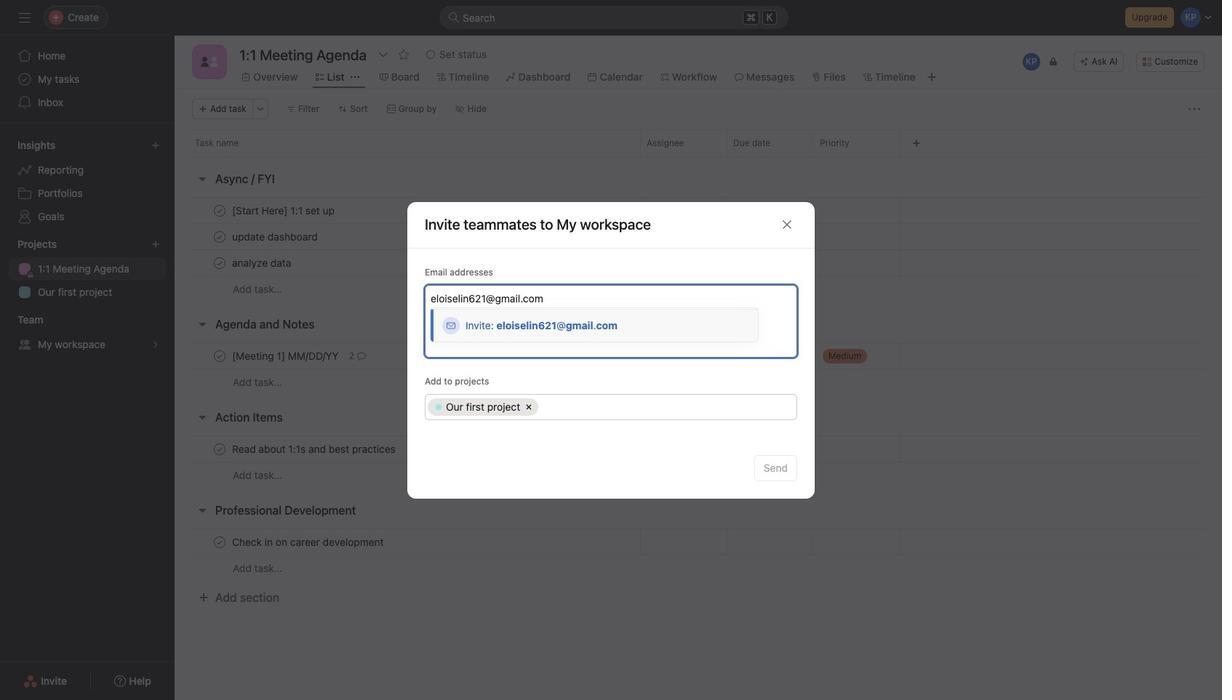Task type: locate. For each thing, give the bounding box(es) containing it.
mark complete image inside analyze data cell
[[211, 254, 228, 272]]

mark complete image inside check in on career development cell
[[211, 534, 228, 551]]

mark complete checkbox for [start here] 1:1 set up cell
[[211, 202, 228, 219]]

collapse task list for this group image
[[196, 173, 208, 185], [196, 319, 208, 330], [196, 412, 208, 424], [196, 505, 208, 517]]

mark complete checkbox for check in on career development cell
[[211, 534, 228, 551]]

5 mark complete checkbox from the top
[[211, 534, 228, 551]]

row
[[175, 130, 1222, 156], [192, 156, 1205, 157], [175, 197, 1222, 224], [175, 223, 1222, 250], [175, 250, 1222, 277], [175, 276, 1222, 303], [175, 343, 1222, 370], [175, 369, 1222, 396], [426, 395, 797, 420], [175, 436, 1222, 463], [175, 462, 1222, 489], [175, 529, 1222, 556], [175, 555, 1222, 582]]

collapse task list for this group image for mark complete option within [start here] 1:1 set up cell
[[196, 173, 208, 185]]

1 task name text field from the top
[[229, 230, 322, 244]]

Task name text field
[[229, 230, 322, 244], [229, 256, 296, 270], [229, 349, 343, 363], [229, 535, 388, 550]]

5 mark complete image from the top
[[211, 534, 228, 551]]

people image
[[201, 53, 218, 71]]

mark complete image for mark complete option within [start here] 1:1 set up cell
[[211, 202, 228, 219]]

projects element
[[0, 231, 175, 307]]

mark complete checkbox inside check in on career development cell
[[211, 534, 228, 551]]

2 task name text field from the top
[[229, 256, 296, 270]]

insights element
[[0, 132, 175, 231]]

2 mark complete checkbox from the top
[[211, 228, 228, 246]]

cell
[[727, 250, 814, 277], [428, 398, 539, 416], [541, 398, 792, 416]]

task name text field inside [start here] 1:1 set up cell
[[229, 203, 339, 218]]

collapse task list for this group image for mark complete checkbox
[[196, 319, 208, 330]]

task name text field inside update dashboard cell
[[229, 230, 322, 244]]

2 comments image
[[357, 352, 366, 361]]

prominent image
[[448, 12, 460, 23]]

3 mark complete image from the top
[[211, 254, 228, 272]]

update dashboard cell
[[175, 223, 640, 250]]

4 mark complete image from the top
[[211, 441, 228, 458]]

1 mark complete checkbox from the top
[[211, 202, 228, 219]]

None text field
[[236, 41, 370, 68]]

task name text field inside the read about 1:1s and best practices cell
[[229, 442, 400, 457]]

1 collapse task list for this group image from the top
[[196, 173, 208, 185]]

4 collapse task list for this group image from the top
[[196, 505, 208, 517]]

mark complete checkbox inside the read about 1:1s and best practices cell
[[211, 441, 228, 458]]

mark complete image for mark complete option inside analyze data cell
[[211, 254, 228, 272]]

3 collapse task list for this group image from the top
[[196, 412, 208, 424]]

task name text field inside [meeting 1] mm/dd/yy cell
[[229, 349, 343, 363]]

Task name text field
[[229, 203, 339, 218], [229, 442, 400, 457]]

mark complete checkbox inside [start here] 1:1 set up cell
[[211, 202, 228, 219]]

4 mark complete checkbox from the top
[[211, 441, 228, 458]]

3 task name text field from the top
[[229, 349, 343, 363]]

1 task name text field from the top
[[229, 203, 339, 218]]

mark complete checkbox inside analyze data cell
[[211, 254, 228, 272]]

mark complete image for mark complete option within check in on career development cell
[[211, 534, 228, 551]]

mark complete image
[[211, 202, 228, 219], [211, 228, 228, 246], [211, 254, 228, 272], [211, 441, 228, 458], [211, 534, 228, 551]]

dialog
[[407, 202, 815, 499]]

Mark complete checkbox
[[211, 347, 228, 365]]

global element
[[0, 36, 175, 123]]

header async / fyi tree grid
[[175, 197, 1222, 303]]

header action items tree grid
[[175, 436, 1222, 489]]

[start here] 1:1 set up cell
[[175, 197, 640, 224]]

task name text field inside check in on career development cell
[[229, 535, 388, 550]]

task name text field for mark complete option inside the update dashboard cell
[[229, 230, 322, 244]]

option
[[431, 309, 758, 342]]

2 mark complete image from the top
[[211, 228, 228, 246]]

mark complete checkbox inside update dashboard cell
[[211, 228, 228, 246]]

Mark complete checkbox
[[211, 202, 228, 219], [211, 228, 228, 246], [211, 254, 228, 272], [211, 441, 228, 458], [211, 534, 228, 551]]

mark complete image
[[211, 347, 228, 365]]

1 vertical spatial task name text field
[[229, 442, 400, 457]]

task name text field for mark complete option within the the read about 1:1s and best practices cell
[[229, 442, 400, 457]]

close this dialog image
[[782, 219, 793, 231]]

mark complete image inside update dashboard cell
[[211, 228, 228, 246]]

0 vertical spatial task name text field
[[229, 203, 339, 218]]

task name text field for mark complete checkbox
[[229, 349, 343, 363]]

mark complete image inside the read about 1:1s and best practices cell
[[211, 441, 228, 458]]

2 task name text field from the top
[[229, 442, 400, 457]]

mark complete image inside [start here] 1:1 set up cell
[[211, 202, 228, 219]]

collapse task list for this group image for mark complete option within the the read about 1:1s and best practices cell
[[196, 412, 208, 424]]

task name text field inside analyze data cell
[[229, 256, 296, 270]]

1 mark complete image from the top
[[211, 202, 228, 219]]

4 task name text field from the top
[[229, 535, 388, 550]]

2 collapse task list for this group image from the top
[[196, 319, 208, 330]]

3 mark complete checkbox from the top
[[211, 254, 228, 272]]



Task type: describe. For each thing, give the bounding box(es) containing it.
Enter one or more email addresses text field
[[431, 289, 790, 307]]

hide sidebar image
[[19, 12, 31, 23]]

teams element
[[0, 307, 175, 359]]

header agenda and notes tree grid
[[175, 343, 1222, 396]]

mark complete image for mark complete option inside the update dashboard cell
[[211, 228, 228, 246]]

check in on career development cell
[[175, 529, 640, 556]]

task name text field for mark complete option within check in on career development cell
[[229, 535, 388, 550]]

header professional development tree grid
[[175, 529, 1222, 582]]

mark complete image for mark complete option within the the read about 1:1s and best practices cell
[[211, 441, 228, 458]]

mark complete checkbox for the read about 1:1s and best practices cell
[[211, 441, 228, 458]]

mark complete checkbox for update dashboard cell
[[211, 228, 228, 246]]

mark complete checkbox for analyze data cell at the top of the page
[[211, 254, 228, 272]]

[meeting 1] mm/dd/yy cell
[[175, 343, 640, 370]]

read about 1:1s and best practices cell
[[175, 436, 640, 463]]

add to starred image
[[398, 49, 410, 60]]

analyze data cell
[[175, 250, 640, 277]]

task name text field for mark complete option inside analyze data cell
[[229, 256, 296, 270]]

collapse task list for this group image for mark complete option within check in on career development cell
[[196, 505, 208, 517]]

task name text field for mark complete option within [start here] 1:1 set up cell
[[229, 203, 339, 218]]



Task type: vqa. For each thing, say whether or not it's contained in the screenshot.
cross-functional project plan 3 tasks due soon
no



